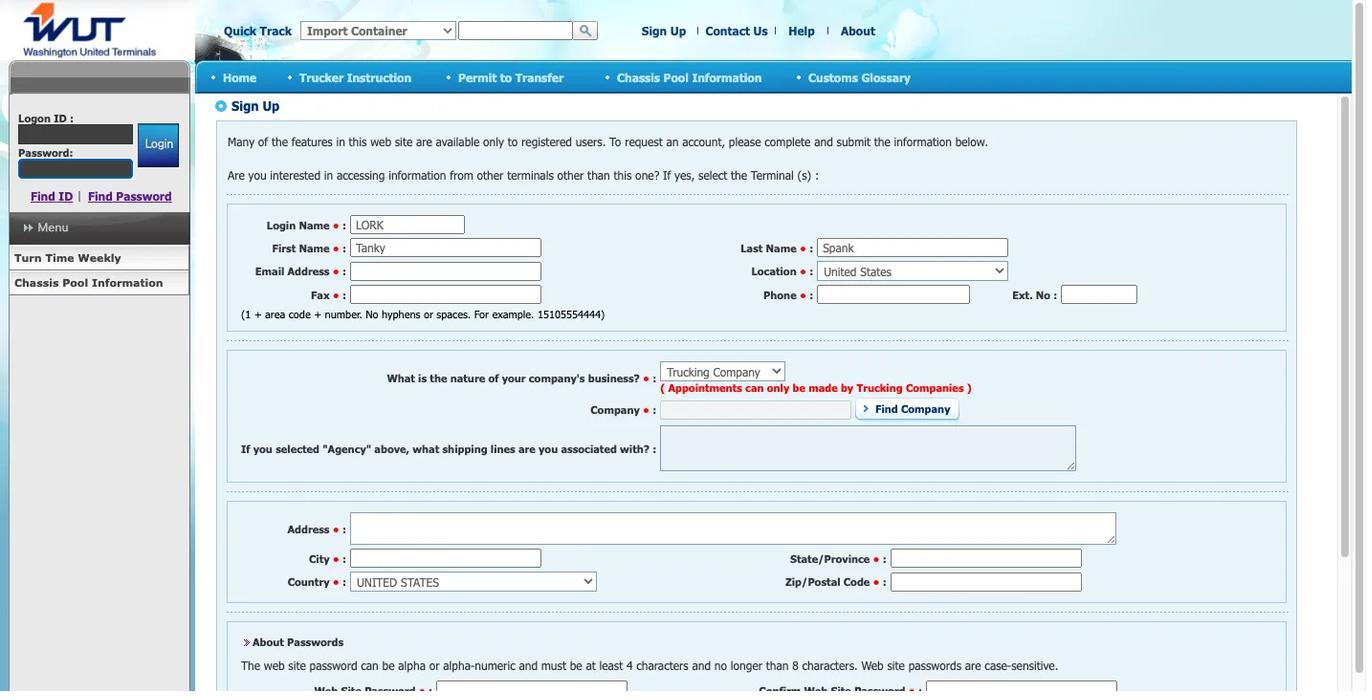 Task type: locate. For each thing, give the bounding box(es) containing it.
id
[[54, 112, 67, 124], [59, 189, 73, 203]]

chassis pool information
[[617, 70, 762, 84], [14, 276, 163, 289]]

information down the weekly
[[92, 276, 163, 289]]

transfer
[[515, 70, 564, 84]]

chassis down turn
[[14, 276, 59, 289]]

chassis pool information down up
[[617, 70, 762, 84]]

0 horizontal spatial find
[[31, 189, 55, 203]]

find left password
[[88, 189, 113, 203]]

None password field
[[18, 159, 133, 179]]

0 horizontal spatial chassis pool information
[[14, 276, 163, 289]]

0 vertical spatial chassis pool information
[[617, 70, 762, 84]]

find down the password: in the top left of the page
[[31, 189, 55, 203]]

about link
[[841, 24, 875, 37]]

find
[[31, 189, 55, 203], [88, 189, 113, 203]]

id left :
[[54, 112, 67, 124]]

1 vertical spatial id
[[59, 189, 73, 203]]

quick
[[224, 24, 256, 37]]

1 find from the left
[[31, 189, 55, 203]]

0 horizontal spatial pool
[[62, 276, 88, 289]]

help link
[[789, 24, 815, 37]]

information
[[692, 70, 762, 84], [92, 276, 163, 289]]

turn
[[14, 252, 42, 264]]

instruction
[[347, 70, 412, 84]]

1 vertical spatial pool
[[62, 276, 88, 289]]

logon id :
[[18, 112, 74, 124]]

find password
[[88, 189, 172, 203]]

find for find id
[[31, 189, 55, 203]]

time
[[45, 252, 74, 264]]

1 vertical spatial information
[[92, 276, 163, 289]]

chassis
[[617, 70, 660, 84], [14, 276, 59, 289]]

sign up
[[642, 24, 686, 37]]

2 find from the left
[[88, 189, 113, 203]]

None text field
[[18, 124, 133, 144]]

id down the password: in the top left of the page
[[59, 189, 73, 203]]

1 horizontal spatial find
[[88, 189, 113, 203]]

help
[[789, 24, 815, 37]]

1 horizontal spatial chassis
[[617, 70, 660, 84]]

id for find
[[59, 189, 73, 203]]

1 vertical spatial chassis
[[14, 276, 59, 289]]

customs
[[808, 70, 858, 84]]

1 vertical spatial chassis pool information
[[14, 276, 163, 289]]

0 vertical spatial id
[[54, 112, 67, 124]]

pool down turn time weekly
[[62, 276, 88, 289]]

pool
[[663, 70, 689, 84], [62, 276, 88, 289]]

chassis down sign
[[617, 70, 660, 84]]

turn time weekly link
[[9, 246, 189, 271]]

about
[[841, 24, 875, 37]]

0 vertical spatial pool
[[663, 70, 689, 84]]

pool down up
[[663, 70, 689, 84]]

glossary
[[861, 70, 911, 84]]

trucker instruction
[[299, 70, 412, 84]]

None text field
[[458, 21, 573, 40]]

0 horizontal spatial chassis
[[14, 276, 59, 289]]

information down the contact
[[692, 70, 762, 84]]

find password link
[[88, 189, 172, 203]]

to
[[500, 70, 512, 84]]

chassis pool information down turn time weekly 'link'
[[14, 276, 163, 289]]

1 horizontal spatial information
[[692, 70, 762, 84]]



Task type: vqa. For each thing, say whether or not it's contained in the screenshot.
Release
no



Task type: describe. For each thing, give the bounding box(es) containing it.
chassis pool information link
[[9, 271, 189, 296]]

:
[[70, 112, 74, 124]]

weekly
[[78, 252, 121, 264]]

contact us link
[[705, 24, 768, 37]]

customs glossary
[[808, 70, 911, 84]]

0 vertical spatial information
[[692, 70, 762, 84]]

find for find password
[[88, 189, 113, 203]]

sign up link
[[642, 24, 686, 37]]

1 horizontal spatial chassis pool information
[[617, 70, 762, 84]]

sign
[[642, 24, 667, 37]]

contact us
[[705, 24, 768, 37]]

track
[[260, 24, 292, 37]]

password:
[[18, 146, 73, 159]]

0 vertical spatial chassis
[[617, 70, 660, 84]]

logon
[[18, 112, 51, 124]]

permit to transfer
[[458, 70, 564, 84]]

contact
[[705, 24, 750, 37]]

find id link
[[31, 189, 73, 203]]

trucker
[[299, 70, 344, 84]]

login image
[[137, 123, 178, 167]]

home
[[223, 70, 257, 84]]

turn time weekly
[[14, 252, 121, 264]]

find id
[[31, 189, 73, 203]]

id for logon
[[54, 112, 67, 124]]

permit
[[458, 70, 497, 84]]

password
[[116, 189, 172, 203]]

up
[[670, 24, 686, 37]]

0 horizontal spatial information
[[92, 276, 163, 289]]

1 horizontal spatial pool
[[663, 70, 689, 84]]

quick track
[[224, 24, 292, 37]]

us
[[753, 24, 768, 37]]



